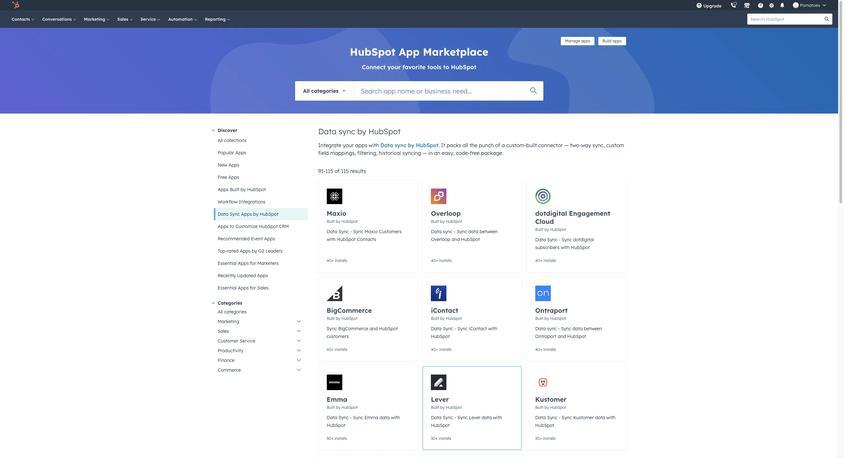 Task type: locate. For each thing, give the bounding box(es) containing it.
1 horizontal spatial to
[[444, 63, 450, 71]]

- inside data sync - sync data between overloop and hubspot
[[454, 229, 456, 235]]

data inside data sync - sync kustomer data with hubspot
[[536, 415, 546, 421]]

40 + installs for overloop
[[431, 258, 452, 263]]

3 30 + installs from the left
[[536, 436, 556, 441]]

—
[[565, 142, 569, 148], [423, 150, 427, 156]]

data for data sync - sync lever data with hubspot
[[431, 415, 442, 421]]

apps right free
[[228, 174, 239, 180]]

by inside the bigcommerce built by hubspot
[[336, 316, 341, 321]]

+ for bigcommerce
[[332, 347, 334, 352]]

by up the "workflow integrations"
[[241, 187, 246, 192]]

historical
[[379, 150, 401, 156]]

built inside icontact built by hubspot
[[431, 316, 439, 321]]

1 vertical spatial emma
[[365, 415, 379, 421]]

0 horizontal spatial dotdigital
[[536, 209, 567, 217]]

data down ontraport built by hubspot in the right bottom of the page
[[536, 326, 546, 332]]

built inside kustomer built by hubspot
[[536, 405, 544, 410]]

0 horizontal spatial sales link
[[114, 10, 137, 28]]

1 vertical spatial marketing link
[[214, 317, 308, 326]]

data up integrate at the left of page
[[318, 126, 337, 136]]

1 horizontal spatial and
[[452, 236, 460, 242]]

+
[[332, 258, 334, 263], [436, 258, 438, 263], [540, 258, 543, 263], [332, 347, 334, 352], [436, 347, 438, 352], [540, 347, 543, 352], [331, 436, 334, 441], [436, 436, 438, 441], [540, 436, 542, 441]]

event
[[251, 236, 263, 242]]

0 horizontal spatial 115
[[326, 168, 333, 174]]

1 vertical spatial all
[[218, 137, 223, 143]]

1 vertical spatial categories
[[224, 309, 247, 315]]

2 overloop from the top
[[431, 236, 451, 242]]

30 + installs for lever
[[431, 436, 452, 441]]

custom
[[607, 142, 625, 148]]

menu
[[692, 0, 831, 10]]

of inside . it packs all the punch of a custom-built connector — two-way sync, custom field mappings, filtering, historical syncing — in an easy, code-free package.
[[496, 142, 501, 148]]

and inside data sync - sync data between ontraport and hubspot
[[558, 334, 566, 339]]

essential apps for sales link
[[214, 282, 308, 294]]

hubspot inside data sync - sync data between overloop and hubspot
[[461, 236, 480, 242]]

2 horizontal spatial 30 + installs
[[536, 436, 556, 441]]

1 horizontal spatial sales
[[218, 328, 229, 334]]

sales left service link
[[117, 16, 130, 22]]

all inside "link"
[[218, 309, 223, 315]]

0 horizontal spatial sales
[[117, 16, 130, 22]]

data
[[318, 126, 337, 136], [381, 142, 393, 148], [218, 211, 229, 217], [327, 229, 338, 235], [431, 229, 442, 235], [536, 237, 546, 243], [431, 326, 442, 332], [536, 326, 546, 332], [327, 415, 338, 421], [431, 415, 442, 421], [536, 415, 546, 421]]

built inside the bigcommerce built by hubspot
[[327, 316, 335, 321]]

- for ontraport
[[558, 326, 560, 332]]

1 horizontal spatial emma
[[365, 415, 379, 421]]

data for emma
[[380, 415, 390, 421]]

1 horizontal spatial lever
[[469, 415, 481, 421]]

0 vertical spatial lever
[[431, 395, 449, 403]]

tools
[[428, 63, 442, 71]]

service
[[141, 16, 157, 22], [240, 338, 256, 344]]

30 + installs for kustomer
[[536, 436, 556, 441]]

between
[[480, 229, 498, 235], [584, 326, 603, 332]]

40 for dotdigital engagement cloud
[[536, 258, 540, 263]]

installs for ontraport
[[544, 347, 556, 352]]

recently
[[218, 273, 236, 279]]

and down overloop built by hubspot
[[452, 236, 460, 242]]

workflow
[[218, 199, 238, 205]]

top-rated apps by g2 leaders
[[218, 248, 283, 254]]

0 horizontal spatial service
[[141, 16, 157, 22]]

to up recommended
[[230, 224, 234, 229]]

2 horizontal spatial and
[[558, 334, 566, 339]]

popular
[[218, 150, 234, 156]]

hubspot inside overloop built by hubspot
[[446, 219, 462, 224]]

0 horizontal spatial lever
[[431, 395, 449, 403]]

0 horizontal spatial and
[[370, 326, 378, 332]]

built for apps
[[230, 187, 240, 192]]

2 vertical spatial sales
[[218, 328, 229, 334]]

2 horizontal spatial 30
[[536, 436, 540, 441]]

0 horizontal spatial categories
[[224, 309, 247, 315]]

0 horizontal spatial 30 + installs
[[327, 436, 347, 441]]

hubspot image
[[12, 1, 19, 9]]

settings image
[[769, 3, 775, 9]]

overloop up data sync - sync data between overloop and hubspot
[[431, 209, 461, 217]]

+ for lever
[[436, 436, 438, 441]]

1 vertical spatial overloop
[[431, 236, 451, 242]]

- down ontraport built by hubspot in the right bottom of the page
[[558, 326, 560, 332]]

1 horizontal spatial kustomer
[[574, 415, 594, 421]]

- inside data sync - sync maxio customers with hubspot contacts
[[350, 229, 352, 235]]

1 horizontal spatial all categories
[[303, 88, 339, 94]]

apps for manage apps
[[582, 38, 591, 43]]

1 30 + installs from the left
[[327, 436, 347, 441]]

all
[[303, 88, 310, 94], [218, 137, 223, 143], [218, 309, 223, 315]]

2 ontraport from the top
[[536, 334, 557, 339]]

filtering,
[[358, 150, 378, 156]]

0 horizontal spatial maxio
[[327, 209, 347, 217]]

- inside data sync - sync lever data with hubspot
[[455, 415, 456, 421]]

by up customers
[[336, 316, 341, 321]]

with for maxio
[[327, 236, 336, 242]]

0 horizontal spatial 30
[[327, 436, 331, 441]]

0 vertical spatial kustomer
[[536, 395, 567, 403]]

hubspot inside apps to customize hubspot crm link
[[259, 224, 278, 229]]

sales up the customer in the left bottom of the page
[[218, 328, 229, 334]]

0 vertical spatial overloop
[[431, 209, 461, 217]]

your for favorite
[[388, 63, 401, 71]]

data sync - sync data between ontraport and hubspot
[[536, 326, 603, 339]]

0 vertical spatial maxio
[[327, 209, 347, 217]]

1 horizontal spatial categories
[[311, 88, 339, 94]]

bigcommerce
[[327, 306, 372, 314], [338, 326, 369, 332]]

0 vertical spatial and
[[452, 236, 460, 242]]

of left a
[[496, 142, 501, 148]]

marketing link
[[80, 10, 114, 28], [214, 317, 308, 326]]

40 + installs for bigcommerce
[[327, 347, 348, 352]]

1 horizontal spatial of
[[496, 142, 501, 148]]

by inside icontact built by hubspot
[[441, 316, 445, 321]]

2 vertical spatial all
[[218, 309, 223, 315]]

productivity link
[[214, 346, 308, 356]]

your up mappings,
[[343, 142, 354, 148]]

built inside emma built by hubspot
[[327, 405, 335, 410]]

contacts link
[[8, 10, 38, 28]]

data inside "link"
[[218, 211, 229, 217]]

between inside data sync - sync data between ontraport and hubspot
[[584, 326, 603, 332]]

ontraport inside data sync - sync data between ontraport and hubspot
[[536, 334, 557, 339]]

for for marketers
[[250, 260, 256, 266]]

by for emma built by hubspot
[[336, 405, 341, 410]]

recently updated apps
[[218, 273, 268, 279]]

maxio inside the maxio built by hubspot
[[327, 209, 347, 217]]

build apps link
[[599, 37, 626, 45]]

.
[[439, 142, 440, 148]]

for down updated
[[250, 285, 256, 291]]

1 vertical spatial contacts
[[357, 236, 376, 242]]

1 vertical spatial maxio
[[365, 229, 378, 235]]

1 horizontal spatial —
[[565, 142, 569, 148]]

2 essential from the top
[[218, 285, 237, 291]]

with inside data sync - sync kustomer data with hubspot
[[607, 415, 616, 421]]

sync down overloop built by hubspot
[[443, 229, 453, 235]]

overloop down overloop built by hubspot
[[431, 236, 451, 242]]

bigcommerce up sync bigcommerce and hubspot customers
[[327, 306, 372, 314]]

recommended event apps
[[218, 236, 275, 242]]

1 vertical spatial sales link
[[214, 326, 308, 336]]

1 horizontal spatial sales link
[[214, 326, 308, 336]]

1 for from the top
[[250, 260, 256, 266]]

your left favorite
[[388, 63, 401, 71]]

sync for data sync - sync data between overloop and hubspot
[[443, 229, 453, 235]]

1 vertical spatial essential
[[218, 285, 237, 291]]

1 horizontal spatial 30
[[431, 436, 436, 441]]

ontraport
[[536, 306, 568, 314], [536, 334, 557, 339]]

data inside data sync - sync lever data with hubspot
[[482, 415, 492, 421]]

data inside data sync - sync icontact with hubspot
[[431, 326, 442, 332]]

kustomer built by hubspot
[[536, 395, 567, 410]]

30 + installs
[[327, 436, 347, 441], [431, 436, 452, 441], [536, 436, 556, 441]]

1 overloop from the top
[[431, 209, 461, 217]]

by up data sync - sync maxio customers with hubspot contacts
[[336, 219, 341, 224]]

1 vertical spatial marketing
[[218, 319, 239, 324]]

40
[[327, 258, 332, 263], [431, 258, 436, 263], [536, 258, 540, 263], [327, 347, 332, 352], [431, 347, 436, 352], [536, 347, 540, 352]]

marketing
[[84, 16, 106, 22], [218, 319, 239, 324]]

upgrade
[[704, 3, 722, 8]]

by inside overloop built by hubspot
[[441, 219, 445, 224]]

- up subscribers
[[559, 237, 561, 243]]

and down the bigcommerce built by hubspot
[[370, 326, 378, 332]]

data for data sync - sync maxio customers with hubspot contacts
[[327, 229, 338, 235]]

installs for emma
[[335, 436, 347, 441]]

30 + installs for emma
[[327, 436, 347, 441]]

1 horizontal spatial between
[[584, 326, 603, 332]]

by up data sync - sync icontact with hubspot
[[441, 316, 445, 321]]

sync inside data sync - sync data between ontraport and hubspot
[[548, 326, 557, 332]]

apps up recently updated apps
[[238, 260, 249, 266]]

data up subscribers
[[536, 237, 546, 243]]

1 vertical spatial to
[[230, 224, 234, 229]]

1 vertical spatial bigcommerce
[[338, 326, 369, 332]]

service left automation on the left top of page
[[141, 16, 157, 22]]

hubspot inside the maxio built by hubspot
[[342, 219, 358, 224]]

built inside the maxio built by hubspot
[[327, 219, 335, 224]]

dotdigital
[[536, 209, 567, 217], [574, 237, 594, 243]]

data down emma built by hubspot
[[327, 415, 338, 421]]

built inside ontraport built by hubspot
[[536, 316, 544, 321]]

1 vertical spatial between
[[584, 326, 603, 332]]

2 30 from the left
[[431, 436, 436, 441]]

1 horizontal spatial 115
[[341, 168, 349, 174]]

data inside the "data sync - sync dotdigital subscribers with hubspot"
[[536, 237, 546, 243]]

1 horizontal spatial dotdigital
[[574, 237, 594, 243]]

1 vertical spatial and
[[370, 326, 378, 332]]

menu containing pomatoes
[[692, 0, 831, 10]]

data down icontact built by hubspot
[[431, 326, 442, 332]]

40 + installs for icontact
[[431, 347, 452, 352]]

notifications image
[[780, 3, 786, 9]]

your
[[388, 63, 401, 71], [343, 142, 354, 148]]

hubspot inside sync bigcommerce and hubspot customers
[[379, 326, 398, 332]]

hubspot inside ontraport built by hubspot
[[550, 316, 567, 321]]

to
[[444, 63, 450, 71], [230, 224, 234, 229]]

results
[[350, 168, 366, 174]]

by down cloud at the right top of the page
[[545, 227, 549, 232]]

0 vertical spatial between
[[480, 229, 498, 235]]

way
[[582, 142, 591, 148]]

1 vertical spatial of
[[335, 168, 340, 174]]

1 vertical spatial ontraport
[[536, 334, 557, 339]]

1 vertical spatial for
[[250, 285, 256, 291]]

service up 'productivity' "link"
[[240, 338, 256, 344]]

sales down "recently updated apps" link
[[257, 285, 269, 291]]

— left two-
[[565, 142, 569, 148]]

data inside data sync - sync data between overloop and hubspot
[[431, 229, 442, 235]]

built inside overloop built by hubspot
[[431, 219, 439, 224]]

0 horizontal spatial between
[[480, 229, 498, 235]]

0 horizontal spatial of
[[335, 168, 340, 174]]

all categories button
[[295, 81, 354, 101]]

— left in
[[423, 150, 427, 156]]

engagement
[[569, 209, 611, 217]]

by for apps built by hubspot
[[241, 187, 246, 192]]

apps right manage
[[582, 38, 591, 43]]

sync up mappings,
[[339, 126, 355, 136]]

- inside the "data sync - sync dotdigital subscribers with hubspot"
[[559, 237, 561, 243]]

build apps
[[603, 38, 622, 43]]

hubspot inside the bigcommerce built by hubspot
[[342, 316, 358, 321]]

2 horizontal spatial sales
[[257, 285, 269, 291]]

with inside data sync - sync emma data with hubspot
[[391, 415, 400, 421]]

g2
[[259, 248, 264, 254]]

free apps link
[[214, 171, 308, 183]]

40 for maxio
[[327, 258, 332, 263]]

+ for overloop
[[436, 258, 438, 263]]

help button
[[756, 0, 767, 10]]

automation link
[[164, 10, 201, 28]]

icontact inside icontact built by hubspot
[[431, 306, 459, 314]]

Search app name or business need... search field
[[354, 81, 544, 101]]

data inside data sync - sync lever data with hubspot
[[431, 415, 442, 421]]

built for maxio
[[327, 219, 335, 224]]

1 vertical spatial —
[[423, 150, 427, 156]]

0 vertical spatial ontraport
[[536, 306, 568, 314]]

by up "integrate your apps with data sync by hubspot"
[[358, 126, 367, 136]]

1 horizontal spatial 30 + installs
[[431, 436, 452, 441]]

bigcommerce down the bigcommerce built by hubspot
[[338, 326, 369, 332]]

icontact inside data sync - sync icontact with hubspot
[[469, 326, 487, 332]]

installs for dotdigital engagement cloud
[[544, 258, 556, 263]]

free apps
[[218, 174, 239, 180]]

1 horizontal spatial apps
[[582, 38, 591, 43]]

data sync - sync maxio customers with hubspot contacts
[[327, 229, 402, 242]]

40 + installs
[[327, 258, 348, 263], [431, 258, 452, 263], [536, 258, 556, 263], [327, 347, 348, 352], [431, 347, 452, 352], [536, 347, 556, 352]]

Search HubSpot search field
[[748, 14, 827, 25]]

2 for from the top
[[250, 285, 256, 291]]

1 horizontal spatial marketing link
[[214, 317, 308, 326]]

with inside the "data sync - sync dotdigital subscribers with hubspot"
[[561, 245, 570, 250]]

data down kustomer built by hubspot
[[536, 415, 546, 421]]

workflow integrations
[[218, 199, 265, 205]]

by inside emma built by hubspot
[[336, 405, 341, 410]]

by inside the maxio built by hubspot
[[336, 219, 341, 224]]

recommended
[[218, 236, 250, 242]]

1 vertical spatial icontact
[[469, 326, 487, 332]]

with inside data sync - sync lever data with hubspot
[[493, 415, 502, 421]]

sales link
[[114, 10, 137, 28], [214, 326, 308, 336]]

- inside data sync - sync data between ontraport and hubspot
[[558, 326, 560, 332]]

packs
[[447, 142, 461, 148]]

sync inside data sync - sync data between overloop and hubspot
[[443, 229, 453, 235]]

- inside data sync - sync kustomer data with hubspot
[[559, 415, 561, 421]]

by for overloop built by hubspot
[[441, 219, 445, 224]]

it
[[441, 142, 446, 148]]

1 horizontal spatial contacts
[[357, 236, 376, 242]]

emma inside emma built by hubspot
[[327, 395, 347, 403]]

categories
[[311, 88, 339, 94], [224, 309, 247, 315]]

- for overloop
[[454, 229, 456, 235]]

and for ontraport
[[558, 334, 566, 339]]

1 vertical spatial kustomer
[[574, 415, 594, 421]]

ontraport down ontraport built by hubspot in the right bottom of the page
[[536, 334, 557, 339]]

40 + installs for dotdigital engagement cloud
[[536, 258, 556, 263]]

115 down the field on the top left of page
[[326, 168, 333, 174]]

0 horizontal spatial your
[[343, 142, 354, 148]]

top-rated apps by g2 leaders link
[[214, 245, 308, 257]]

built inside lever built by hubspot
[[431, 405, 439, 410]]

data inside data sync - sync data between ontraport and hubspot
[[536, 326, 546, 332]]

customers
[[327, 334, 349, 339]]

built
[[230, 187, 240, 192], [327, 219, 335, 224], [431, 219, 439, 224], [536, 227, 544, 232], [327, 316, 335, 321], [431, 316, 439, 321], [536, 316, 544, 321], [327, 405, 335, 410], [431, 405, 439, 410], [536, 405, 544, 410]]

0 vertical spatial your
[[388, 63, 401, 71]]

essential up recently
[[218, 260, 237, 266]]

by for maxio built by hubspot
[[336, 219, 341, 224]]

by up apps to customize hubspot crm
[[253, 211, 259, 217]]

sync down ontraport built by hubspot in the right bottom of the page
[[548, 326, 557, 332]]

- down lever built by hubspot
[[455, 415, 456, 421]]

0 vertical spatial marketing
[[84, 16, 106, 22]]

1 horizontal spatial icontact
[[469, 326, 487, 332]]

for for sales
[[250, 285, 256, 291]]

finance
[[218, 357, 235, 363]]

app
[[399, 45, 420, 58]]

by for data sync by hubspot
[[358, 126, 367, 136]]

data sync apps by hubspot link
[[214, 208, 308, 220]]

1 essential from the top
[[218, 260, 237, 266]]

rated
[[227, 248, 239, 254]]

apps right "new"
[[229, 162, 240, 168]]

0 vertical spatial of
[[496, 142, 501, 148]]

sync inside data sync - sync data between overloop and hubspot
[[457, 229, 467, 235]]

+ for ontraport
[[540, 347, 543, 352]]

installs for overloop
[[439, 258, 452, 263]]

emma built by hubspot
[[327, 395, 358, 410]]

- down the maxio built by hubspot
[[350, 229, 352, 235]]

built for kustomer
[[536, 405, 544, 410]]

0 vertical spatial emma
[[327, 395, 347, 403]]

menu item
[[727, 0, 728, 10]]

0 vertical spatial contacts
[[12, 16, 31, 22]]

- down emma built by hubspot
[[350, 415, 352, 421]]

all categories inside "link"
[[218, 309, 247, 315]]

30 for lever
[[431, 436, 436, 441]]

- down overloop built by hubspot
[[454, 229, 456, 235]]

field
[[318, 150, 329, 156]]

data for data sync - sync dotdigital subscribers with hubspot
[[536, 237, 546, 243]]

1 ontraport from the top
[[536, 306, 568, 314]]

a
[[502, 142, 505, 148]]

by inside ontraport built by hubspot
[[545, 316, 549, 321]]

hubspot inside data sync - sync data between ontraport and hubspot
[[568, 334, 587, 339]]

3 30 from the left
[[536, 436, 540, 441]]

marketplaces image
[[745, 3, 751, 9]]

data down overloop built by hubspot
[[431, 229, 442, 235]]

data for data sync - sync data between overloop and hubspot
[[431, 229, 442, 235]]

0 vertical spatial categories
[[311, 88, 339, 94]]

productivity
[[218, 348, 244, 354]]

by for ontraport built by hubspot
[[545, 316, 549, 321]]

of
[[496, 142, 501, 148], [335, 168, 340, 174]]

sync,
[[593, 142, 605, 148]]

by left g2
[[252, 248, 257, 254]]

40 for overloop
[[431, 258, 436, 263]]

finance link
[[214, 356, 308, 365]]

0 vertical spatial essential
[[218, 260, 237, 266]]

caret image
[[212, 302, 215, 304]]

essential down recently
[[218, 285, 237, 291]]

lever
[[431, 395, 449, 403], [469, 415, 481, 421]]

0 vertical spatial sales
[[117, 16, 130, 22]]

0 vertical spatial dotdigital
[[536, 209, 567, 217]]

data down workflow
[[218, 211, 229, 217]]

favorite
[[403, 63, 426, 71]]

- for maxio
[[350, 229, 352, 235]]

1 vertical spatial dotdigital
[[574, 237, 594, 243]]

all categories
[[303, 88, 339, 94], [218, 309, 247, 315]]

to right the tools
[[444, 63, 450, 71]]

an
[[434, 150, 441, 156]]

1 115 from the left
[[326, 168, 333, 174]]

by inside lever built by hubspot
[[441, 405, 445, 410]]

- inside data sync - sync icontact with hubspot
[[455, 326, 456, 332]]

40 for bigcommerce
[[327, 347, 332, 352]]

2 horizontal spatial apps
[[613, 38, 622, 43]]

apps for build apps
[[613, 38, 622, 43]]

0 horizontal spatial all categories
[[218, 309, 247, 315]]

0 vertical spatial for
[[250, 260, 256, 266]]

by up data sync - sync emma data with hubspot
[[336, 405, 341, 410]]

0 horizontal spatial icontact
[[431, 306, 459, 314]]

-
[[350, 229, 352, 235], [454, 229, 456, 235], [559, 237, 561, 243], [455, 326, 456, 332], [558, 326, 560, 332], [350, 415, 352, 421], [455, 415, 456, 421], [559, 415, 561, 421]]

apps up filtering, in the top of the page
[[355, 142, 368, 148]]

all for discover
[[218, 137, 223, 143]]

hubspot inside data sync - sync lever data with hubspot
[[431, 422, 450, 428]]

0 vertical spatial all categories
[[303, 88, 339, 94]]

1 horizontal spatial service
[[240, 338, 256, 344]]

2 vertical spatial and
[[558, 334, 566, 339]]

recently updated apps link
[[214, 269, 308, 282]]

with inside data sync - sync maxio customers with hubspot contacts
[[327, 236, 336, 242]]

categories inside popup button
[[311, 88, 339, 94]]

data down the maxio built by hubspot
[[327, 229, 338, 235]]

1 horizontal spatial your
[[388, 63, 401, 71]]

with for emma
[[391, 415, 400, 421]]

built inside dotdigital engagement cloud built by hubspot
[[536, 227, 544, 232]]

data inside data sync - sync data between overloop and hubspot
[[469, 229, 479, 235]]

between for overloop
[[480, 229, 498, 235]]

2 30 + installs from the left
[[431, 436, 452, 441]]

1 30 from the left
[[327, 436, 331, 441]]

115 left results
[[341, 168, 349, 174]]

hubspot inside icontact built by hubspot
[[446, 316, 462, 321]]

1 vertical spatial all categories
[[218, 309, 247, 315]]

data down lever built by hubspot
[[431, 415, 442, 421]]

for down top-rated apps by g2 leaders
[[250, 260, 256, 266]]

hubspot inside data sync - sync emma data with hubspot
[[327, 422, 346, 428]]

with
[[369, 142, 379, 148], [327, 236, 336, 242], [561, 245, 570, 250], [489, 326, 498, 332], [391, 415, 400, 421], [493, 415, 502, 421], [607, 415, 616, 421]]

data inside data sync - sync kustomer data with hubspot
[[596, 415, 606, 421]]

ontraport up data sync - sync data between ontraport and hubspot
[[536, 306, 568, 314]]

with for dotdigital engagement cloud
[[561, 245, 570, 250]]

0 vertical spatial marketing link
[[80, 10, 114, 28]]

apps right build
[[613, 38, 622, 43]]

sales
[[117, 16, 130, 22], [257, 285, 269, 291], [218, 328, 229, 334]]

1 horizontal spatial maxio
[[365, 229, 378, 235]]

0 vertical spatial all
[[303, 88, 310, 94]]

by inside kustomer built by hubspot
[[545, 405, 549, 410]]

overloop
[[431, 209, 461, 217], [431, 236, 451, 242]]

data inside data sync - sync maxio customers with hubspot contacts
[[327, 229, 338, 235]]

and for overloop
[[452, 236, 460, 242]]

- inside data sync - sync emma data with hubspot
[[350, 415, 352, 421]]

0 horizontal spatial emma
[[327, 395, 347, 403]]

data
[[469, 229, 479, 235], [573, 326, 583, 332], [380, 415, 390, 421], [482, 415, 492, 421], [596, 415, 606, 421]]

hubspot inside dotdigital engagement cloud built by hubspot
[[550, 227, 567, 232]]

0 horizontal spatial apps
[[355, 142, 368, 148]]

calling icon button
[[729, 1, 740, 9]]

by up data sync - sync data between ontraport and hubspot
[[545, 316, 549, 321]]

manage
[[565, 38, 580, 43]]

by up data sync - sync kustomer data with hubspot
[[545, 405, 549, 410]]

updated
[[237, 273, 256, 279]]

and down ontraport built by hubspot in the right bottom of the page
[[558, 334, 566, 339]]

- down icontact built by hubspot
[[455, 326, 456, 332]]

- for dotdigital
[[559, 237, 561, 243]]

data inside data sync - sync emma data with hubspot
[[327, 415, 338, 421]]

apps down recently updated apps
[[238, 285, 249, 291]]

hubspot inside emma built by hubspot
[[342, 405, 358, 410]]

all categories inside popup button
[[303, 88, 339, 94]]

40 for icontact
[[431, 347, 436, 352]]

pomatoes button
[[790, 0, 830, 10]]

sync for data sync by hubspot
[[339, 126, 355, 136]]

and inside data sync - sync data between overloop and hubspot
[[452, 236, 460, 242]]

- down kustomer built by hubspot
[[559, 415, 561, 421]]

essential for essential apps for marketers
[[218, 260, 237, 266]]

by up data sync - sync lever data with hubspot
[[441, 405, 445, 410]]

data inside data sync - sync emma data with hubspot
[[380, 415, 390, 421]]

by up data sync - sync data between overloop and hubspot
[[441, 219, 445, 224]]

of right 91-
[[335, 168, 340, 174]]

sync
[[339, 126, 355, 136], [395, 142, 407, 148], [443, 229, 453, 235], [548, 326, 557, 332]]

0 vertical spatial to
[[444, 63, 450, 71]]

dotdigital engagement cloud built by hubspot
[[536, 209, 611, 232]]



Task type: describe. For each thing, give the bounding box(es) containing it.
data for data sync - sync data between ontraport and hubspot
[[536, 326, 546, 332]]

and inside sync bigcommerce and hubspot customers
[[370, 326, 378, 332]]

tyler black image
[[794, 2, 799, 8]]

91-
[[318, 168, 326, 174]]

- for emma
[[350, 415, 352, 421]]

contacts inside data sync - sync maxio customers with hubspot contacts
[[357, 236, 376, 242]]

2 115 from the left
[[341, 168, 349, 174]]

data for data sync - sync emma data with hubspot
[[327, 415, 338, 421]]

installs for lever
[[439, 436, 452, 441]]

lever built by hubspot
[[431, 395, 462, 410]]

categories
[[218, 300, 242, 306]]

all categories link
[[214, 307, 308, 317]]

data for data sync apps by hubspot
[[218, 211, 229, 217]]

hubspot app marketplace link
[[350, 45, 489, 58]]

built for ontraport
[[536, 316, 544, 321]]

sync inside sync bigcommerce and hubspot customers
[[327, 326, 337, 332]]

syncing
[[403, 150, 421, 156]]

- for kustomer
[[559, 415, 561, 421]]

caret image
[[212, 129, 215, 131]]

data sync - sync data between overloop and hubspot
[[431, 229, 498, 242]]

calling icon image
[[731, 3, 737, 8]]

hubspot inside data sync - sync maxio customers with hubspot contacts
[[337, 236, 356, 242]]

by for kustomer built by hubspot
[[545, 405, 549, 410]]

hubspot inside data sync - sync kustomer data with hubspot
[[536, 422, 554, 428]]

data sync - sync emma data with hubspot
[[327, 415, 400, 428]]

apps down free
[[218, 187, 229, 192]]

data inside data sync - sync data between ontraport and hubspot
[[573, 326, 583, 332]]

free
[[470, 150, 480, 156]]

the
[[470, 142, 478, 148]]

apps right event
[[264, 236, 275, 242]]

installs for bigcommerce
[[335, 347, 348, 352]]

essential apps for sales
[[218, 285, 269, 291]]

installs for maxio
[[335, 258, 348, 263]]

dotdigital inside the "data sync - sync dotdigital subscribers with hubspot"
[[574, 237, 594, 243]]

installs for icontact
[[439, 347, 452, 352]]

by inside "link"
[[253, 211, 259, 217]]

connector
[[539, 142, 563, 148]]

overloop inside overloop built by hubspot
[[431, 209, 461, 217]]

0 vertical spatial service
[[141, 16, 157, 22]]

with for lever
[[493, 415, 502, 421]]

subscribers
[[536, 245, 560, 250]]

search button
[[822, 14, 833, 25]]

+ for emma
[[331, 436, 334, 441]]

40 + installs for maxio
[[327, 258, 348, 263]]

two-
[[571, 142, 582, 148]]

popular apps link
[[214, 147, 308, 159]]

data up historical
[[381, 142, 393, 148]]

data sync by hubspot link
[[381, 142, 439, 148]]

sync for data sync - sync data between ontraport and hubspot
[[548, 326, 557, 332]]

emma inside data sync - sync emma data with hubspot
[[365, 415, 379, 421]]

lever inside lever built by hubspot
[[431, 395, 449, 403]]

91-115 of 115 results
[[318, 168, 366, 174]]

- for icontact
[[455, 326, 456, 332]]

built
[[527, 142, 537, 148]]

overloop inside data sync - sync data between overloop and hubspot
[[431, 236, 451, 242]]

help image
[[758, 3, 764, 9]]

0 vertical spatial —
[[565, 142, 569, 148]]

commerce link
[[214, 365, 308, 375]]

integrate your apps with data sync by hubspot
[[318, 142, 439, 148]]

built for emma
[[327, 405, 335, 410]]

hubspot app marketplace
[[350, 45, 489, 58]]

40 for ontraport
[[536, 347, 540, 352]]

commerce
[[218, 367, 241, 373]]

apps up customize
[[241, 211, 252, 217]]

marketplace
[[423, 45, 489, 58]]

hubspot inside lever built by hubspot
[[446, 405, 462, 410]]

between for ontraport
[[584, 326, 603, 332]]

data sync - sync icontact with hubspot
[[431, 326, 498, 339]]

crm
[[279, 224, 289, 229]]

apps down recommended event apps
[[240, 248, 251, 254]]

by inside dotdigital engagement cloud built by hubspot
[[545, 227, 549, 232]]

connect your favorite tools to hubspot
[[362, 63, 477, 71]]

data for data sync by hubspot
[[318, 126, 337, 136]]

your for apps
[[343, 142, 354, 148]]

leaders
[[266, 248, 283, 254]]

apps up essential apps for sales link
[[257, 273, 268, 279]]

apps to customize hubspot crm link
[[214, 220, 308, 233]]

+ for kustomer
[[540, 436, 542, 441]]

top-
[[218, 248, 227, 254]]

0 horizontal spatial marketing
[[84, 16, 106, 22]]

by for bigcommerce built by hubspot
[[336, 316, 341, 321]]

conversations link
[[38, 10, 80, 28]]

by for icontact built by hubspot
[[441, 316, 445, 321]]

sync inside "link"
[[230, 211, 240, 217]]

categories button
[[212, 299, 308, 307]]

settings link
[[768, 2, 776, 9]]

0 horizontal spatial to
[[230, 224, 234, 229]]

built for bigcommerce
[[327, 316, 335, 321]]

manage apps link
[[561, 37, 595, 45]]

customer service link
[[214, 336, 308, 346]]

hubspot link
[[8, 1, 24, 9]]

built for overloop
[[431, 219, 439, 224]]

. it packs all the punch of a custom-built connector — two-way sync, custom field mappings, filtering, historical syncing — in an easy, code-free package.
[[318, 142, 625, 156]]

data for data sync - sync icontact with hubspot
[[431, 326, 442, 332]]

- for lever
[[455, 415, 456, 421]]

manage apps
[[565, 38, 591, 43]]

ontraport built by hubspot
[[536, 306, 568, 321]]

data sync by hubspot
[[318, 126, 401, 136]]

search image
[[825, 17, 830, 21]]

hubspot inside kustomer built by hubspot
[[550, 405, 567, 410]]

customers
[[379, 229, 402, 235]]

by up syncing
[[408, 142, 415, 148]]

categories inside "link"
[[224, 309, 247, 315]]

kustomer inside data sync - sync kustomer data with hubspot
[[574, 415, 594, 421]]

data for data sync - sync kustomer data with hubspot
[[536, 415, 546, 421]]

dotdigital inside dotdigital engagement cloud built by hubspot
[[536, 209, 567, 217]]

collections
[[224, 137, 247, 143]]

all
[[463, 142, 468, 148]]

sync bigcommerce and hubspot customers
[[327, 326, 398, 339]]

built for lever
[[431, 405, 439, 410]]

apps down collections
[[236, 150, 246, 156]]

marketplaces button
[[741, 0, 754, 10]]

maxio inside data sync - sync maxio customers with hubspot contacts
[[365, 229, 378, 235]]

data sync - sync kustomer data with hubspot
[[536, 415, 616, 428]]

apps up recommended
[[218, 224, 229, 229]]

lever inside data sync - sync lever data with hubspot
[[469, 415, 481, 421]]

with for kustomer
[[607, 415, 616, 421]]

apps built by hubspot
[[218, 187, 266, 192]]

hubspot inside data sync apps by hubspot "link"
[[260, 211, 279, 217]]

1 vertical spatial service
[[240, 338, 256, 344]]

punch
[[479, 142, 494, 148]]

0 vertical spatial sales link
[[114, 10, 137, 28]]

all inside popup button
[[303, 88, 310, 94]]

essential for essential apps for sales
[[218, 285, 237, 291]]

data sync - sync lever data with hubspot
[[431, 415, 502, 428]]

cloud
[[536, 217, 554, 225]]

reporting link
[[201, 10, 234, 28]]

0 horizontal spatial contacts
[[12, 16, 31, 22]]

all for categories
[[218, 309, 223, 315]]

recommended event apps link
[[214, 233, 308, 245]]

1 horizontal spatial marketing
[[218, 319, 239, 324]]

+ for icontact
[[436, 347, 438, 352]]

apps built by hubspot link
[[214, 183, 308, 196]]

popular apps
[[218, 150, 246, 156]]

30 for emma
[[327, 436, 331, 441]]

custom-
[[507, 142, 527, 148]]

1 vertical spatial sales
[[257, 285, 269, 291]]

icontact built by hubspot
[[431, 306, 462, 321]]

40 + installs for ontraport
[[536, 347, 556, 352]]

30 for kustomer
[[536, 436, 540, 441]]

by for lever built by hubspot
[[441, 405, 445, 410]]

hubspot inside the "data sync - sync dotdigital subscribers with hubspot"
[[571, 245, 590, 250]]

with inside data sync - sync icontact with hubspot
[[489, 326, 498, 332]]

workflow integrations link
[[214, 196, 308, 208]]

package.
[[481, 150, 504, 156]]

0 horizontal spatial —
[[423, 150, 427, 156]]

+ for dotdigital engagement cloud
[[540, 258, 543, 263]]

data sync apps by hubspot
[[218, 211, 279, 217]]

integrate
[[318, 142, 342, 148]]

sync up historical
[[395, 142, 407, 148]]

0 horizontal spatial kustomer
[[536, 395, 567, 403]]

upgrade image
[[697, 3, 703, 9]]

bigcommerce inside sync bigcommerce and hubspot customers
[[338, 326, 369, 332]]

reporting
[[205, 16, 227, 22]]

sync inside data sync - sync data between ontraport and hubspot
[[562, 326, 572, 332]]

mappings,
[[330, 150, 356, 156]]

hubspot inside data sync - sync icontact with hubspot
[[431, 334, 450, 339]]

free
[[218, 174, 227, 180]]

hubspot inside apps built by hubspot link
[[247, 187, 266, 192]]

in
[[429, 150, 433, 156]]

all collections link
[[214, 134, 308, 147]]

new apps
[[218, 162, 240, 168]]

+ for maxio
[[332, 258, 334, 263]]

installs for kustomer
[[543, 436, 556, 441]]

discover button
[[212, 126, 308, 134]]

data for kustomer
[[596, 415, 606, 421]]

new
[[218, 162, 227, 168]]

0 vertical spatial bigcommerce
[[327, 306, 372, 314]]

notifications button
[[777, 0, 788, 10]]

built for icontact
[[431, 316, 439, 321]]

data for lever
[[482, 415, 492, 421]]

pomatoes
[[801, 3, 821, 8]]

automation
[[168, 16, 194, 22]]



Task type: vqa. For each thing, say whether or not it's contained in the screenshot.


